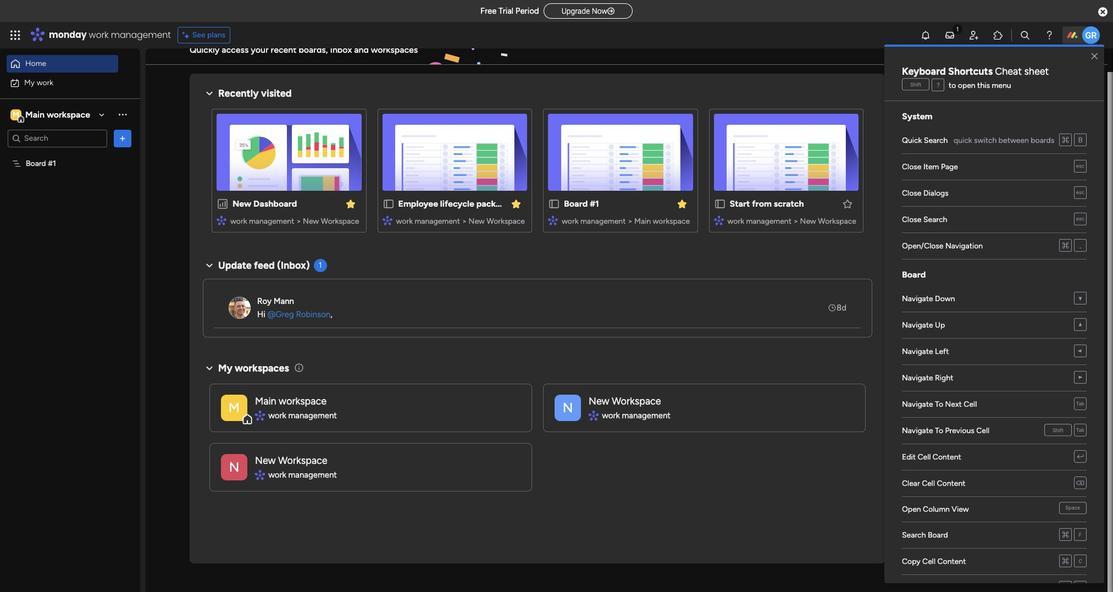 Task type: describe. For each thing, give the bounding box(es) containing it.
switch
[[975, 136, 998, 145]]

workflow
[[951, 321, 987, 331]]

quickly
[[190, 44, 220, 55]]

learn for getting
[[943, 438, 962, 447]]

remove from favorites image for new dashboard
[[345, 198, 356, 209]]

open/close
[[903, 242, 944, 251]]

1 vertical spatial sales
[[976, 544, 993, 553]]

works
[[1027, 438, 1047, 447]]

workspace for new dashboard
[[321, 217, 359, 226]]

made
[[932, 334, 954, 344]]

give feedback
[[921, 39, 974, 49]]

explore
[[946, 358, 976, 368]]

your for upload
[[955, 113, 972, 123]]

greg robinson image
[[1083, 26, 1101, 44]]

your inside boost your workflow in minutes with ready-made templates
[[931, 321, 949, 331]]

0 horizontal spatial get
[[931, 394, 945, 404]]

navigate for navigate up
[[903, 321, 934, 330]]

n for workspace image containing n
[[229, 459, 239, 475]]

mobile
[[966, 170, 991, 180]]

v2 bolt switch image
[[994, 38, 1001, 50]]

ready-
[[906, 334, 932, 344]]

work management > new workspace for dashboard
[[230, 217, 359, 226]]

notifications
[[987, 128, 1035, 137]]

new workspace for workspace image containing n
[[255, 455, 328, 467]]

2 v2 shortcuts tab image from the top
[[1075, 425, 1088, 437]]

navigate left
[[903, 347, 950, 356]]

access
[[222, 44, 249, 55]]

see plans button
[[178, 27, 231, 43]]

meet
[[943, 544, 961, 553]]

invite members image
[[969, 30, 980, 41]]

close for close item page
[[903, 162, 922, 172]]

complete profile link
[[916, 154, 1064, 167]]

upload
[[927, 113, 953, 123]]

1 horizontal spatial workspace
[[279, 395, 327, 407]]

board inside list box
[[26, 159, 46, 168]]

work inside button
[[37, 78, 53, 87]]

notifications image
[[921, 30, 932, 41]]

copy
[[903, 557, 921, 567]]

dapulse close image
[[1099, 7, 1108, 18]]

quickly access your recent boards, inbox and workspaces
[[190, 44, 418, 55]]

1 image
[[953, 23, 963, 35]]

options image
[[117, 133, 128, 144]]

right
[[936, 374, 954, 383]]

open column view
[[903, 505, 970, 514]]

from
[[753, 199, 772, 209]]

close dialogs
[[903, 189, 949, 198]]

monday
[[49, 29, 87, 41]]

quick search inside button
[[1003, 39, 1056, 49]]

home
[[25, 59, 46, 68]]

clear
[[903, 479, 921, 489]]

support
[[992, 491, 1019, 500]]

navigate for navigate to next cell
[[903, 400, 934, 409]]

period
[[516, 6, 539, 16]]

my work
[[24, 78, 53, 87]]

cell right the next
[[965, 400, 978, 409]]

v2 shortcuts c image
[[1075, 556, 1088, 568]]

remove from favorites image
[[511, 198, 522, 209]]

work management > new workspace for lifecycle
[[396, 217, 525, 226]]

boost
[[906, 321, 929, 331]]

quick
[[954, 136, 973, 145]]

scratch
[[774, 199, 805, 209]]

employee
[[399, 199, 438, 209]]

center
[[961, 478, 984, 488]]

search down open
[[903, 531, 927, 540]]

boards,
[[299, 44, 328, 55]]

v2 shortcuts esc image
[[1075, 161, 1088, 173]]

invite team members
[[927, 142, 1006, 151]]

start from scratch
[[730, 199, 805, 209]]

open
[[903, 505, 922, 514]]

invite team members link
[[916, 140, 1064, 153]]

in
[[989, 321, 996, 331]]

1 vertical spatial profile
[[966, 156, 989, 165]]

inbox image
[[945, 30, 956, 41]]

contact sales element
[[899, 520, 1064, 564]]

board up meet
[[929, 531, 949, 540]]

item
[[924, 162, 940, 172]]

v2 shortcuts down image
[[1075, 293, 1088, 305]]

work management for workspace icon containing m
[[269, 411, 337, 421]]

search inside quick search button
[[1028, 39, 1056, 49]]

dapulse x slim image
[[1092, 51, 1099, 62]]

&
[[924, 394, 929, 404]]

v2 shortcuts backspace image
[[1075, 478, 1088, 490]]

open/close navigation
[[903, 242, 984, 251]]

monday work management
[[49, 29, 171, 41]]

learn & get inspired
[[899, 394, 979, 404]]

this
[[978, 81, 991, 90]]

edit
[[903, 453, 917, 462]]

complete your profile
[[916, 81, 1014, 93]]

0 horizontal spatial and
[[354, 44, 369, 55]]

v2 shortcuts command image for "v2 shortcuts v" icon
[[1060, 582, 1073, 592]]

dialogs
[[924, 189, 949, 198]]

public board image for employee lifecycle packages
[[383, 198, 395, 210]]

page
[[942, 162, 959, 172]]

how
[[964, 438, 979, 447]]

navigate down
[[903, 294, 956, 304]]

workspace image for new
[[555, 395, 581, 421]]

to for next
[[936, 400, 944, 409]]

v2 user feedback image
[[908, 38, 917, 50]]

down
[[936, 294, 956, 304]]

update
[[218, 260, 252, 272]]

experts
[[995, 544, 1020, 553]]

v2 shortcuts esc image for close dialogs
[[1075, 187, 1088, 200]]

install
[[927, 170, 949, 180]]

setup account
[[927, 99, 983, 109]]

account
[[951, 99, 983, 109]]

8d
[[837, 303, 847, 313]]

new workspace for workspace icon containing n
[[589, 395, 662, 407]]

home button
[[7, 55, 118, 73]]

menu
[[993, 81, 1012, 90]]

help for help center learn and get support
[[943, 478, 959, 488]]

dashboard
[[254, 199, 297, 209]]

navigate for navigate right
[[903, 374, 934, 383]]

close search
[[903, 215, 948, 224]]

board up navigate down
[[903, 270, 927, 280]]

our
[[963, 544, 974, 553]]

templates inside boost your workflow in minutes with ready-made templates
[[956, 334, 995, 344]]

and inside help center learn and get support
[[964, 491, 977, 500]]

2 vertical spatial main
[[255, 395, 277, 407]]

minutes
[[998, 321, 1030, 331]]

board #1 list box
[[0, 152, 140, 321]]

my for my work
[[24, 78, 35, 87]]

navigation
[[946, 242, 984, 251]]

1 vertical spatial workspaces
[[235, 362, 289, 374]]

v2 shortcuts dot image
[[1075, 240, 1088, 253]]

templates image image
[[909, 235, 1055, 311]]

v2 shortcuts v image
[[1075, 582, 1088, 592]]

to open this menu
[[949, 81, 1012, 90]]

roy mann
[[257, 296, 294, 306]]

enable
[[927, 128, 952, 137]]

circle o image
[[916, 115, 923, 123]]

packages
[[477, 199, 515, 209]]

shortcuts
[[949, 65, 994, 78]]

1 vertical spatial main workspace
[[255, 395, 327, 407]]

see plans
[[192, 30, 226, 40]]

getting started element
[[899, 414, 1064, 458]]

v2 shortcuts command image for the v2 shortcuts f icon
[[1060, 529, 1073, 542]]

copy cell content
[[903, 557, 967, 567]]

circle o image
[[916, 157, 923, 165]]

team
[[950, 142, 969, 151]]

navigate right
[[903, 374, 954, 383]]

board #1 inside quick search results list box
[[564, 199, 600, 209]]

close for close search
[[903, 215, 922, 224]]

mann
[[274, 296, 294, 306]]

dapulse x slim image
[[1048, 77, 1061, 90]]

navigate for navigate to previous cell
[[903, 426, 934, 436]]

to
[[949, 81, 957, 90]]

add to favorites image
[[843, 198, 854, 209]]

install our mobile app link
[[927, 168, 1064, 181]]

recently visited
[[218, 87, 292, 100]]



Task type: vqa. For each thing, say whether or not it's contained in the screenshot.


Task type: locate. For each thing, give the bounding box(es) containing it.
m inside workspace icon
[[229, 400, 240, 416]]

0 vertical spatial #1
[[48, 159, 56, 168]]

navigate
[[903, 294, 934, 304], [903, 321, 934, 330], [903, 347, 934, 356], [903, 374, 934, 383], [903, 400, 934, 409], [903, 426, 934, 436]]

v2 shortcuts command image left v2 shortcuts b icon
[[1060, 134, 1073, 147]]

v2 shortcuts esc image for close search
[[1075, 213, 1088, 226]]

1 vertical spatial my
[[218, 362, 233, 374]]

1
[[319, 261, 322, 270]]

workspace image containing n
[[555, 395, 581, 421]]

close left item
[[903, 162, 922, 172]]

1 v2 shortcuts command image from the top
[[1060, 134, 1073, 147]]

v2 shortcuts command image
[[1060, 556, 1073, 568]]

0 vertical spatial m
[[13, 110, 19, 119]]

> for #1
[[628, 217, 633, 226]]

0 vertical spatial to
[[936, 400, 944, 409]]

board down search in workspace field
[[26, 159, 46, 168]]

to
[[936, 400, 944, 409], [936, 426, 944, 436]]

navigate up edit
[[903, 426, 934, 436]]

0 vertical spatial n
[[563, 400, 573, 416]]

#1 down search in workspace field
[[48, 159, 56, 168]]

help inside help center learn and get support
[[943, 478, 959, 488]]

2 > from the left
[[462, 217, 467, 226]]

explore templates
[[946, 358, 1017, 368]]

0 vertical spatial main workspace
[[25, 109, 90, 120]]

navigate up ready-
[[903, 321, 934, 330]]

1 horizontal spatial remove from favorites image
[[677, 198, 688, 209]]

v2 shortcuts up image
[[1075, 319, 1088, 332]]

open
[[959, 81, 976, 90]]

main workspace up search in workspace field
[[25, 109, 90, 120]]

0 vertical spatial v2 shortcuts esc image
[[1075, 187, 1088, 200]]

visited
[[261, 87, 292, 100]]

new dashboard
[[233, 199, 297, 209]]

help left center
[[943, 478, 959, 488]]

0 vertical spatial your
[[962, 81, 983, 93]]

v2 shortcuts f image
[[1075, 529, 1088, 542]]

v2 shortcuts command image left v2 shortcuts dot icon
[[1060, 240, 1073, 253]]

3 v2 shortcuts command image from the top
[[1060, 529, 1073, 542]]

quick up circle o icon
[[903, 136, 923, 145]]

3 navigate from the top
[[903, 347, 934, 356]]

> for from
[[794, 217, 799, 226]]

members
[[971, 142, 1006, 151]]

2 v2 shortcuts esc image from the top
[[1075, 213, 1088, 226]]

workspace image containing m
[[10, 109, 21, 121]]

close up open/close
[[903, 215, 922, 224]]

help image
[[1045, 30, 1056, 41]]

0 horizontal spatial my
[[24, 78, 35, 87]]

1 horizontal spatial new workspace
[[589, 395, 662, 407]]

content for clear cell content
[[938, 479, 966, 489]]

0 vertical spatial help
[[943, 478, 959, 488]]

complete for complete your profile
[[916, 81, 960, 93]]

work management for workspace image containing n
[[269, 470, 337, 480]]

work management > new workspace down lifecycle
[[396, 217, 525, 226]]

my inside button
[[24, 78, 35, 87]]

setup account link
[[927, 98, 1064, 111]]

6 navigate from the top
[[903, 426, 934, 436]]

v2 shortcuts esc image down v2 shortcuts esc icon at the right
[[1075, 187, 1088, 200]]

quick search results list box
[[203, 100, 873, 246]]

0 horizontal spatial help
[[943, 478, 959, 488]]

2 work management > new workspace from the left
[[396, 217, 525, 226]]

1 horizontal spatial workspace image
[[555, 395, 581, 421]]

v2 shortcuts esc image
[[1075, 187, 1088, 200], [1075, 213, 1088, 226]]

profile up setup account link on the right of page
[[985, 81, 1014, 93]]

navigate down ready-
[[903, 347, 934, 356]]

workspaces right close my workspaces icon
[[235, 362, 289, 374]]

give
[[921, 39, 938, 49]]

sheet
[[1025, 65, 1050, 78]]

1 horizontal spatial workspace image
[[221, 454, 248, 481]]

board #1 inside list box
[[26, 159, 56, 168]]

1 vertical spatial close
[[903, 189, 922, 198]]

1 vertical spatial to
[[936, 426, 944, 436]]

v2 shortcuts command image left "v2 shortcuts v" icon
[[1060, 582, 1073, 592]]

complete profile
[[927, 156, 989, 165]]

1 vertical spatial v2 shortcuts tab image
[[1075, 425, 1088, 437]]

m for workspace icon containing m
[[229, 400, 240, 416]]

1 horizontal spatial help
[[1030, 565, 1050, 576]]

0 vertical spatial v2 shortcuts tab image
[[1075, 398, 1088, 411]]

left
[[936, 347, 950, 356]]

1 horizontal spatial #1
[[590, 199, 600, 209]]

1 horizontal spatial main
[[255, 395, 277, 407]]

Search in workspace field
[[23, 132, 92, 145]]

search right check circle icon
[[925, 136, 949, 145]]

0 vertical spatial new workspace
[[589, 395, 662, 407]]

1 vertical spatial and
[[964, 491, 977, 500]]

0 horizontal spatial main
[[25, 109, 45, 120]]

search everything image
[[1020, 30, 1031, 41]]

learn
[[899, 394, 921, 404], [943, 438, 962, 447], [943, 491, 962, 500]]

get right &
[[931, 394, 945, 404]]

1 horizontal spatial quick search
[[1003, 39, 1056, 49]]

1 v2 shortcuts esc image from the top
[[1075, 187, 1088, 200]]

2 close from the top
[[903, 189, 922, 198]]

to left the next
[[936, 400, 944, 409]]

boards
[[1032, 136, 1055, 145]]

2 public board image from the left
[[548, 198, 561, 210]]

sales up the our
[[974, 531, 991, 541]]

search board
[[903, 531, 949, 540]]

0 horizontal spatial m
[[13, 110, 19, 119]]

m for workspace image containing m
[[13, 110, 19, 119]]

0 vertical spatial your
[[251, 44, 269, 55]]

main inside quick search results list box
[[635, 217, 651, 226]]

board #1
[[26, 159, 56, 168], [564, 199, 600, 209]]

navigate up
[[903, 321, 946, 330]]

keyboard shortcuts cheat sheet
[[903, 65, 1050, 78]]

n inside workspace icon
[[563, 400, 573, 416]]

2 v2 shortcuts command image from the top
[[1060, 240, 1073, 253]]

your
[[962, 81, 983, 93], [955, 113, 972, 123]]

public board image
[[383, 198, 395, 210], [548, 198, 561, 210]]

1 navigate from the top
[[903, 294, 934, 304]]

1 horizontal spatial public board image
[[548, 198, 561, 210]]

1 vertical spatial your
[[931, 321, 949, 331]]

n inside workspace image
[[229, 459, 239, 475]]

navigate for navigate left
[[903, 347, 934, 356]]

help button
[[1021, 561, 1059, 579]]

1 v2 shortcuts tab image from the top
[[1075, 398, 1088, 411]]

1 vertical spatial workspace image
[[221, 454, 248, 481]]

1 horizontal spatial and
[[964, 491, 977, 500]]

n for workspace icon containing n
[[563, 400, 573, 416]]

0 horizontal spatial new workspace
[[255, 455, 328, 467]]

main workspace
[[25, 109, 90, 120], [255, 395, 327, 407]]

setup
[[927, 99, 949, 109]]

0 vertical spatial quick
[[1003, 39, 1026, 49]]

2 vertical spatial workspace
[[279, 395, 327, 407]]

close my workspaces image
[[203, 362, 216, 375]]

1 horizontal spatial quick
[[1003, 39, 1026, 49]]

v2 shortcuts enter image
[[1075, 451, 1088, 464]]

my down the 'home'
[[24, 78, 35, 87]]

to for previous
[[936, 426, 944, 436]]

main inside the workspace selection element
[[25, 109, 45, 120]]

main workspace down my workspaces
[[255, 395, 327, 407]]

apps image
[[994, 30, 1005, 41]]

3 close from the top
[[903, 215, 922, 224]]

1 close from the top
[[903, 162, 922, 172]]

help left v2 shortcuts command icon
[[1030, 565, 1050, 576]]

my
[[24, 78, 35, 87], [218, 362, 233, 374]]

templates
[[956, 334, 995, 344], [978, 358, 1017, 368]]

v2 shortcuts left image
[[1075, 345, 1088, 358]]

desktop
[[954, 128, 985, 137]]

roy
[[257, 296, 272, 306]]

public board image left employee
[[383, 198, 395, 210]]

your down shortcuts
[[962, 81, 983, 93]]

navigate down 'navigate right'
[[903, 400, 934, 409]]

my for my workspaces
[[218, 362, 233, 374]]

lifecycle
[[441, 199, 475, 209]]

get inside help center learn and get support
[[978, 491, 990, 500]]

2 horizontal spatial work management > new workspace
[[728, 217, 857, 226]]

recent
[[271, 44, 297, 55]]

templates inside button
[[978, 358, 1017, 368]]

my right close my workspaces icon
[[218, 362, 233, 374]]

with
[[1032, 321, 1049, 331]]

1 horizontal spatial board #1
[[564, 199, 600, 209]]

1 vertical spatial board #1
[[564, 199, 600, 209]]

1 horizontal spatial n
[[563, 400, 573, 416]]

cell right the copy at the bottom right of page
[[923, 557, 936, 567]]

quick search button
[[985, 33, 1064, 55]]

2 workspace image from the left
[[555, 395, 581, 421]]

0 horizontal spatial quick
[[903, 136, 923, 145]]

quick search up circle o icon
[[903, 136, 949, 145]]

quick search up sheet
[[1003, 39, 1056, 49]]

content for copy cell content
[[938, 557, 967, 567]]

upgrade
[[562, 7, 590, 15]]

your left recent
[[251, 44, 269, 55]]

0 vertical spatial workspaces
[[371, 44, 418, 55]]

cell right edit
[[918, 453, 932, 462]]

0 vertical spatial my
[[24, 78, 35, 87]]

templates right explore
[[978, 358, 1017, 368]]

cell for clear cell content
[[923, 479, 936, 489]]

0 vertical spatial profile
[[985, 81, 1014, 93]]

your
[[251, 44, 269, 55], [931, 321, 949, 331]]

main workspace inside the workspace selection element
[[25, 109, 90, 120]]

close recently visited image
[[203, 87, 216, 100]]

cell up how
[[977, 426, 990, 436]]

content down navigate to previous cell
[[933, 453, 962, 462]]

0 horizontal spatial workspaces
[[235, 362, 289, 374]]

roy mann image
[[229, 297, 251, 319]]

now
[[592, 7, 608, 15]]

1 vertical spatial complete
[[927, 156, 964, 165]]

0 vertical spatial and
[[354, 44, 369, 55]]

1 horizontal spatial work management > new workspace
[[396, 217, 525, 226]]

cell for edit cell content
[[918, 453, 932, 462]]

learn up view at the bottom of the page
[[943, 491, 962, 500]]

1 vertical spatial #1
[[590, 199, 600, 209]]

between
[[999, 136, 1030, 145]]

learn left &
[[899, 394, 921, 404]]

workspaces
[[371, 44, 418, 55], [235, 362, 289, 374]]

navigate up "boost" on the right of the page
[[903, 294, 934, 304]]

select product image
[[10, 30, 21, 41]]

public board image for board #1
[[548, 198, 561, 210]]

#1 inside list box
[[48, 159, 56, 168]]

m
[[13, 110, 19, 119], [229, 400, 240, 416]]

0 horizontal spatial work management > new workspace
[[230, 217, 359, 226]]

5 navigate from the top
[[903, 400, 934, 409]]

to left "previous"
[[936, 426, 944, 436]]

close update feed (inbox) image
[[203, 259, 216, 272]]

0 horizontal spatial board #1
[[26, 159, 56, 168]]

0 vertical spatial content
[[933, 453, 962, 462]]

4 v2 shortcuts command image from the top
[[1060, 582, 1073, 592]]

quick
[[1003, 39, 1026, 49], [903, 136, 923, 145]]

work management > main workspace
[[562, 217, 690, 226]]

option
[[0, 153, 140, 156]]

remove from favorites image
[[345, 198, 356, 209], [677, 198, 688, 209]]

2 vertical spatial content
[[938, 557, 967, 567]]

3 > from the left
[[628, 217, 633, 226]]

0 vertical spatial close
[[903, 162, 922, 172]]

your for complete
[[962, 81, 983, 93]]

0 vertical spatial learn
[[899, 394, 921, 404]]

4 > from the left
[[794, 217, 799, 226]]

> for dashboard
[[296, 217, 301, 226]]

help center element
[[899, 467, 1064, 511]]

work management > new workspace down scratch
[[728, 217, 857, 226]]

1 vertical spatial v2 shortcuts esc image
[[1075, 213, 1088, 226]]

navigate for navigate down
[[903, 294, 934, 304]]

app
[[993, 170, 1009, 180]]

0 horizontal spatial workspace
[[47, 109, 90, 120]]

#1 inside quick search results list box
[[590, 199, 600, 209]]

help for help
[[1030, 565, 1050, 576]]

profile up mobile
[[966, 156, 989, 165]]

m inside workspace image
[[13, 110, 19, 119]]

v2 shortcuts right image
[[1075, 372, 1088, 385]]

0 horizontal spatial public board image
[[383, 198, 395, 210]]

remove from favorites image for board #1
[[677, 198, 688, 209]]

#1 up 'work management > main workspace' on the right of page
[[590, 199, 600, 209]]

workspaces right "inbox"
[[371, 44, 418, 55]]

learn for help
[[943, 491, 962, 500]]

content up view at the bottom of the page
[[938, 479, 966, 489]]

1 vertical spatial workspace
[[653, 217, 690, 226]]

2 horizontal spatial main
[[635, 217, 651, 226]]

boost your workflow in minutes with ready-made templates
[[906, 321, 1049, 344]]

v2 shortcuts tab image
[[1075, 398, 1088, 411], [1075, 425, 1088, 437]]

2 horizontal spatial workspace
[[653, 217, 690, 226]]

content down meet
[[938, 557, 967, 567]]

2 remove from favorites image from the left
[[677, 198, 688, 209]]

workspace image
[[10, 109, 21, 121], [221, 454, 248, 481]]

> for lifecycle
[[462, 217, 467, 226]]

templates down workflow
[[956, 334, 995, 344]]

0 vertical spatial sales
[[974, 531, 991, 541]]

monday.com
[[980, 438, 1025, 447]]

workspace image
[[221, 395, 248, 421], [555, 395, 581, 421]]

0 vertical spatial get
[[931, 394, 945, 404]]

feed
[[254, 260, 275, 272]]

v2 shortcuts tab image down v2 shortcuts right icon
[[1075, 398, 1088, 411]]

0 vertical spatial templates
[[956, 334, 995, 344]]

n
[[563, 400, 573, 416], [229, 459, 239, 475]]

work management for workspace icon containing n
[[602, 411, 671, 421]]

0 horizontal spatial remove from favorites image
[[345, 198, 356, 209]]

workspace image containing m
[[221, 395, 248, 421]]

edit cell content
[[903, 453, 962, 462]]

1 remove from favorites image from the left
[[345, 198, 356, 209]]

1 horizontal spatial workspaces
[[371, 44, 418, 55]]

public dashboard image
[[217, 198, 229, 210]]

workspace for employee lifecycle packages
[[487, 217, 525, 226]]

work management > new workspace for from
[[728, 217, 857, 226]]

workspace options image
[[117, 109, 128, 120]]

v2 shortcuts command image
[[1060, 134, 1073, 147], [1060, 240, 1073, 253], [1060, 529, 1073, 542], [1060, 582, 1073, 592]]

clear cell content
[[903, 479, 966, 489]]

v2 shortcuts tab image up v2 shortcuts enter icon
[[1075, 425, 1088, 437]]

board inside quick search results list box
[[564, 199, 588, 209]]

1 vertical spatial m
[[229, 400, 240, 416]]

1 work management > new workspace from the left
[[230, 217, 359, 226]]

enable desktop notifications
[[927, 128, 1035, 137]]

1 vertical spatial learn
[[943, 438, 962, 447]]

workspace selection element
[[10, 108, 92, 122]]

trial
[[499, 6, 514, 16]]

upgrade now link
[[544, 3, 633, 19]]

#1
[[48, 159, 56, 168], [590, 199, 600, 209]]

v2 shortcuts esc image up v2 shortcuts dot icon
[[1075, 213, 1088, 226]]

workspace image for main
[[221, 395, 248, 421]]

started
[[972, 426, 997, 435]]

1 horizontal spatial get
[[978, 491, 990, 500]]

search up sheet
[[1028, 39, 1056, 49]]

free
[[481, 6, 497, 16]]

complete up setup
[[916, 81, 960, 93]]

quick right v2 bolt switch icon
[[1003, 39, 1026, 49]]

contact
[[943, 531, 972, 541]]

free trial period
[[481, 6, 539, 16]]

v2 shortcuts b image
[[1075, 134, 1088, 147]]

1 to from the top
[[936, 400, 944, 409]]

4 navigate from the top
[[903, 374, 934, 383]]

board #1 up 'work management > main workspace' on the right of page
[[564, 199, 600, 209]]

learn down navigate to previous cell
[[943, 438, 962, 447]]

sales right the our
[[976, 544, 993, 553]]

navigate up &
[[903, 374, 934, 383]]

content for edit cell content
[[933, 453, 962, 462]]

enable desktop notifications link
[[927, 126, 1064, 139]]

1 > from the left
[[296, 217, 301, 226]]

v2 shortcuts command image for v2 shortcuts dot icon
[[1060, 240, 1073, 253]]

workspace
[[321, 217, 359, 226], [487, 217, 525, 226], [819, 217, 857, 226], [612, 395, 662, 407], [278, 455, 328, 467]]

board up 'work management > main workspace' on the right of page
[[564, 199, 588, 209]]

work management > new workspace down dashboard
[[230, 217, 359, 226]]

2 vertical spatial close
[[903, 215, 922, 224]]

workspace
[[47, 109, 90, 120], [653, 217, 690, 226], [279, 395, 327, 407]]

0 horizontal spatial workspace image
[[221, 395, 248, 421]]

board #1 down search in workspace field
[[26, 159, 56, 168]]

0 horizontal spatial #1
[[48, 159, 56, 168]]

search down dialogs
[[924, 215, 948, 224]]

help inside help button
[[1030, 565, 1050, 576]]

1 workspace image from the left
[[221, 395, 248, 421]]

1 horizontal spatial my
[[218, 362, 233, 374]]

1 horizontal spatial main workspace
[[255, 395, 327, 407]]

public board image
[[714, 198, 726, 210]]

cell right clear
[[923, 479, 936, 489]]

and right "inbox"
[[354, 44, 369, 55]]

public board image right remove from favorites image
[[548, 198, 561, 210]]

2 vertical spatial learn
[[943, 491, 962, 500]]

get
[[931, 394, 945, 404], [978, 491, 990, 500]]

check circle image
[[916, 143, 923, 151]]

1 vertical spatial get
[[978, 491, 990, 500]]

get down center
[[978, 491, 990, 500]]

2 navigate from the top
[[903, 321, 934, 330]]

feedback
[[940, 39, 974, 49]]

quick search
[[1003, 39, 1056, 49], [903, 136, 949, 145]]

0 horizontal spatial n
[[229, 459, 239, 475]]

1 public board image from the left
[[383, 198, 395, 210]]

1 vertical spatial main
[[635, 217, 651, 226]]

complete up install
[[927, 156, 964, 165]]

1 vertical spatial quick
[[903, 136, 923, 145]]

1 horizontal spatial your
[[931, 321, 949, 331]]

0 vertical spatial workspace image
[[10, 109, 21, 121]]

close left dialogs
[[903, 189, 922, 198]]

3 work management > new workspace from the left
[[728, 217, 857, 226]]

our
[[951, 170, 964, 180]]

v2 shortcuts command image left the v2 shortcuts f icon
[[1060, 529, 1073, 542]]

v2 shortcuts question mark image
[[932, 79, 945, 92]]

1 vertical spatial quick search
[[903, 136, 949, 145]]

learn inside help center learn and get support
[[943, 491, 962, 500]]

learn inside getting started learn how monday.com works
[[943, 438, 962, 447]]

1 vertical spatial your
[[955, 113, 972, 123]]

complete for complete profile
[[927, 156, 964, 165]]

quick switch between boards
[[954, 136, 1055, 145]]

0 horizontal spatial main workspace
[[25, 109, 90, 120]]

your down account
[[955, 113, 972, 123]]

0 vertical spatial board #1
[[26, 159, 56, 168]]

employee lifecycle packages
[[399, 199, 515, 209]]

0 horizontal spatial quick search
[[903, 136, 949, 145]]

update feed (inbox)
[[218, 260, 310, 272]]

2 to from the top
[[936, 426, 944, 436]]

upload your photo link
[[916, 112, 1064, 125]]

workspace for start from scratch
[[819, 217, 857, 226]]

your up made
[[931, 321, 949, 331]]

and
[[354, 44, 369, 55], [964, 491, 977, 500]]

0 horizontal spatial your
[[251, 44, 269, 55]]

1 vertical spatial help
[[1030, 565, 1050, 576]]

install our mobile app
[[927, 170, 1009, 180]]

invite
[[927, 142, 948, 151]]

1 vertical spatial new workspace
[[255, 455, 328, 467]]

1 vertical spatial templates
[[978, 358, 1017, 368]]

getting
[[943, 426, 970, 435]]

board
[[26, 159, 46, 168], [564, 199, 588, 209], [903, 270, 927, 280], [929, 531, 949, 540]]

column
[[924, 505, 951, 514]]

close for close dialogs
[[903, 189, 922, 198]]

0 vertical spatial quick search
[[1003, 39, 1056, 49]]

0 vertical spatial main
[[25, 109, 45, 120]]

1 vertical spatial content
[[938, 479, 966, 489]]

close item page
[[903, 162, 959, 172]]

workspace image containing n
[[221, 454, 248, 481]]

cell for copy cell content
[[923, 557, 936, 567]]

and down center
[[964, 491, 977, 500]]

your inside upload your photo link
[[955, 113, 972, 123]]

dapulse rightstroke image
[[608, 7, 615, 15]]

navigate to next cell
[[903, 400, 978, 409]]

workspace inside quick search results list box
[[653, 217, 690, 226]]

quick inside button
[[1003, 39, 1026, 49]]



